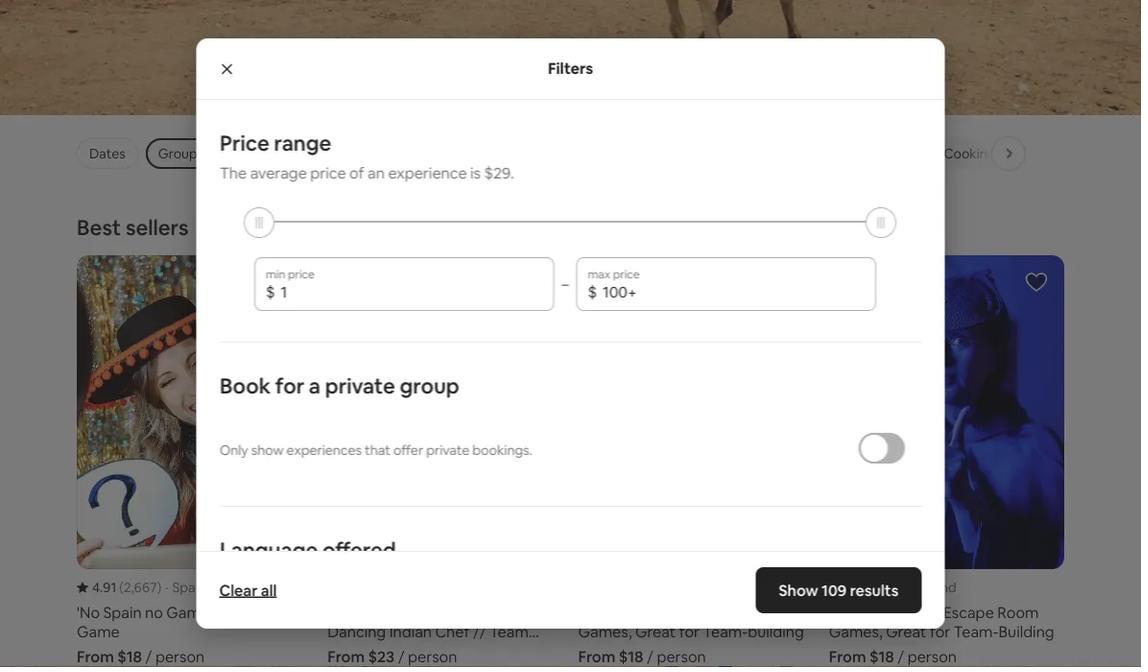 Task type: locate. For each thing, give the bounding box(es) containing it.
$18 inside murder mystery escape room games, great for team-building 'group'
[[870, 647, 895, 666]]

from $18 / person inside 'no spain no game' the fabulous game group
[[77, 647, 205, 666]]

person for 'no spain no game' the fabulous game group
[[155, 647, 205, 666]]

/ inside murder mystery escape room games, great for team-building 'group'
[[898, 647, 905, 666]]

2 ( from the left
[[873, 579, 878, 596]]

3 from from the left
[[578, 647, 616, 666]]

only show experiences that offer private bookings.
[[219, 442, 532, 459]]

person inside solve the mystery escape room games, great for team-building group
[[657, 647, 706, 666]]

results
[[851, 580, 899, 600]]

private right a
[[325, 372, 395, 399]]

4.91
[[92, 579, 116, 596]]

language offered
[[219, 536, 396, 564]]

1 horizontal spatial from $18 / person
[[578, 647, 706, 666]]

1 horizontal spatial $ text field
[[602, 282, 865, 301]]

of
[[349, 163, 364, 182]]

2 horizontal spatial from $18 / person
[[829, 647, 957, 666]]

4 from from the left
[[829, 647, 867, 666]]

'no spain no game' the fabulous game group
[[77, 255, 312, 666]]

from inside murder mystery escape room games, great for team-building 'group'
[[829, 647, 867, 666]]

( right 4.91 at the left bottom of page
[[119, 579, 124, 596]]

clear all button
[[210, 571, 286, 610]]

0 vertical spatial private
[[325, 372, 395, 399]]

person inside festive spiced drinks with dancing indian chef // team event group
[[408, 647, 457, 666]]

/ inside solve the mystery escape room games, great for team-building group
[[647, 647, 654, 666]]

2 horizontal spatial $18
[[870, 647, 895, 666]]

2 from from the left
[[328, 647, 365, 666]]

$18
[[117, 647, 142, 666], [619, 647, 644, 666], [870, 647, 895, 666]]

4 / from the left
[[898, 647, 905, 666]]

( inside murder mystery escape room games, great for team-building 'group'
[[873, 579, 878, 596]]

private right offer
[[426, 442, 469, 459]]

from for solve the mystery escape room games, great for team-building group
[[578, 647, 616, 666]]

0 horizontal spatial )
[[157, 579, 161, 596]]

from $18 / person inside murder mystery escape room games, great for team-building 'group'
[[829, 647, 957, 666]]

0 horizontal spatial from $18 / person
[[77, 647, 205, 666]]

cooking
[[944, 145, 996, 162]]

$
[[265, 282, 275, 301], [588, 282, 597, 301]]

3 person from the left
[[657, 647, 706, 666]]

)
[[157, 579, 161, 596], [900, 579, 904, 596]]

1 horizontal spatial $18
[[619, 647, 644, 666]]

( inside 'no spain no game' the fabulous game group
[[119, 579, 124, 596]]

range
[[274, 129, 331, 156]]

1 from from the left
[[77, 647, 114, 666]]

solve the mystery escape room games, great for team-building group
[[578, 255, 814, 666]]

show 109 results link
[[756, 567, 922, 614]]

1 horizontal spatial )
[[900, 579, 904, 596]]

1 from $18 / person from the left
[[77, 647, 205, 666]]

from $18 / person
[[77, 647, 205, 666], [578, 647, 706, 666], [829, 647, 957, 666]]

more
[[256, 145, 288, 162]]

$18 for 4.87
[[870, 647, 895, 666]]

1 / from the left
[[146, 647, 152, 666]]

1 horizontal spatial private
[[426, 442, 469, 459]]

1 ( from the left
[[119, 579, 124, 596]]

book
[[219, 372, 270, 399]]

experiences
[[286, 442, 361, 459]]

2 from $18 / person from the left
[[578, 647, 706, 666]]

/
[[146, 647, 152, 666], [398, 647, 405, 666], [647, 647, 654, 666], [898, 647, 905, 666]]

) inside murder mystery escape room games, great for team-building 'group'
[[900, 579, 904, 596]]

$ text field
[[280, 282, 542, 301], [602, 282, 865, 301]]

(
[[119, 579, 124, 596], [873, 579, 878, 596]]

) right results
[[900, 579, 904, 596]]

2,667
[[124, 579, 157, 596]]

for
[[275, 372, 304, 399]]

2 person from the left
[[408, 647, 457, 666]]

from $23 / person
[[328, 647, 457, 666]]

from inside solve the mystery escape room games, great for team-building group
[[578, 647, 616, 666]]

4.87 ( 755 )
[[845, 579, 904, 596]]

person inside 'no spain no game' the fabulous game group
[[155, 647, 205, 666]]

offer
[[393, 442, 423, 459]]

2 $18 from the left
[[619, 647, 644, 666]]

best sellers
[[77, 214, 189, 241]]

from for 'no spain no game' the fabulous game group
[[77, 647, 114, 666]]

( for 755
[[873, 579, 878, 596]]

group
[[399, 372, 459, 399]]

/ inside 'no spain no game' the fabulous game group
[[146, 647, 152, 666]]

from for murder mystery escape room games, great for team-building 'group'
[[829, 647, 867, 666]]

person for solve the mystery escape room games, great for team-building group
[[657, 647, 706, 666]]

$18 inside 'no spain no game' the fabulous game group
[[117, 647, 142, 666]]

3 from $18 / person from the left
[[829, 647, 957, 666]]

1 horizontal spatial (
[[873, 579, 878, 596]]

best
[[77, 214, 121, 241]]

0 horizontal spatial private
[[325, 372, 395, 399]]

festive spiced drinks with dancing indian chef // team event group
[[328, 255, 563, 666]]

rating 4.87 out of 5; 755 reviews image
[[829, 579, 904, 596]]

0 horizontal spatial $
[[265, 282, 275, 301]]

· spain
[[165, 579, 206, 596]]

from inside festive spiced drinks with dancing indian chef // team event group
[[328, 647, 365, 666]]

0 horizontal spatial $ text field
[[280, 282, 542, 301]]

from $18 / person for 4.91 ( 2,667 )
[[77, 647, 205, 666]]

show
[[251, 442, 283, 459]]

2 / from the left
[[398, 647, 405, 666]]

) inside 'no spain no game' the fabulous game group
[[157, 579, 161, 596]]

0 horizontal spatial (
[[119, 579, 124, 596]]

$18 inside solve the mystery escape room games, great for team-building group
[[619, 647, 644, 666]]

2 $ text field from the left
[[602, 282, 865, 301]]

from
[[77, 647, 114, 666], [328, 647, 365, 666], [578, 647, 616, 666], [829, 647, 867, 666]]

experience
[[388, 163, 467, 182]]

2 ) from the left
[[900, 579, 904, 596]]

private
[[325, 372, 395, 399], [426, 442, 469, 459]]

0 horizontal spatial $18
[[117, 647, 142, 666]]

book for a private group
[[219, 372, 459, 399]]

( right 4.87
[[873, 579, 878, 596]]

price
[[219, 129, 269, 156]]

from inside 'no spain no game' the fabulous game group
[[77, 647, 114, 666]]

3 / from the left
[[647, 647, 654, 666]]

) left "·"
[[157, 579, 161, 596]]

3 $18 from the left
[[870, 647, 895, 666]]

1 $18 from the left
[[117, 647, 142, 666]]

4 person from the left
[[908, 647, 957, 666]]

1 horizontal spatial $
[[588, 282, 597, 301]]

1 person from the left
[[155, 647, 205, 666]]

person
[[155, 647, 205, 666], [408, 647, 457, 666], [657, 647, 706, 666], [908, 647, 957, 666]]

person inside murder mystery escape room games, great for team-building 'group'
[[908, 647, 957, 666]]

is
[[470, 163, 481, 182]]

language
[[219, 536, 318, 564]]

/ for 'no spain no game' the fabulous game group
[[146, 647, 152, 666]]

1 ) from the left
[[157, 579, 161, 596]]



Task type: describe. For each thing, give the bounding box(es) containing it.
the average price of an experience is $29.
[[219, 163, 514, 182]]

$29.
[[484, 163, 514, 182]]

an
[[367, 163, 384, 182]]

/ inside group
[[398, 647, 405, 666]]

( for 2,667
[[119, 579, 124, 596]]

the
[[219, 163, 246, 182]]

murder mystery escape room games, great for team-building group
[[829, 255, 1065, 666]]

4.91 ( 2,667 )
[[92, 579, 161, 596]]

cooking element
[[944, 145, 996, 162]]

from $18 / person for 4.87 ( 755 )
[[829, 647, 957, 666]]

offered
[[322, 536, 396, 564]]

that
[[364, 442, 390, 459]]

poland
[[915, 579, 957, 596]]

1 $ from the left
[[265, 282, 275, 301]]

/ for murder mystery escape room games, great for team-building 'group'
[[898, 647, 905, 666]]

more filters button
[[244, 138, 339, 169]]

from $18 / person inside solve the mystery escape room games, great for team-building group
[[578, 647, 706, 666]]

filters
[[548, 59, 593, 78]]

1 vertical spatial private
[[426, 442, 469, 459]]

price
[[310, 163, 346, 182]]

) for 4.87 ( 755 )
[[900, 579, 904, 596]]

cooking button
[[929, 137, 1011, 170]]

) for 4.91 ( 2,667 )
[[157, 579, 161, 596]]

average
[[250, 163, 307, 182]]

rating 4.91 out of 5; 2,667 reviews image
[[77, 579, 161, 596]]

clear
[[219, 580, 258, 600]]

1 $ text field from the left
[[280, 282, 542, 301]]

sellers
[[126, 214, 189, 241]]

a
[[309, 372, 320, 399]]

person for murder mystery escape room games, great for team-building 'group'
[[908, 647, 957, 666]]

filters
[[291, 145, 326, 162]]

more filters dialog
[[196, 38, 945, 667]]

/ for solve the mystery escape room games, great for team-building group
[[647, 647, 654, 666]]

clear all
[[219, 580, 277, 600]]

bookings.
[[472, 442, 532, 459]]

all
[[261, 580, 277, 600]]

·
[[165, 579, 168, 596]]

save this experience image
[[273, 271, 296, 294]]

show 109 results
[[779, 580, 899, 600]]

save this experience image
[[1025, 271, 1048, 294]]

price range
[[219, 129, 331, 156]]

2 $ from the left
[[588, 282, 597, 301]]

4.87
[[845, 579, 870, 596]]

show
[[779, 580, 819, 600]]

–
[[562, 276, 568, 293]]

more filters
[[256, 145, 326, 162]]

$18 for 4.91
[[117, 647, 142, 666]]

only
[[219, 442, 248, 459]]

755
[[878, 579, 900, 596]]

109
[[822, 580, 847, 600]]

spain
[[172, 579, 206, 596]]

$23
[[368, 647, 395, 666]]



Task type: vqa. For each thing, say whether or not it's contained in the screenshot.
"Profile" element in the right of the page
no



